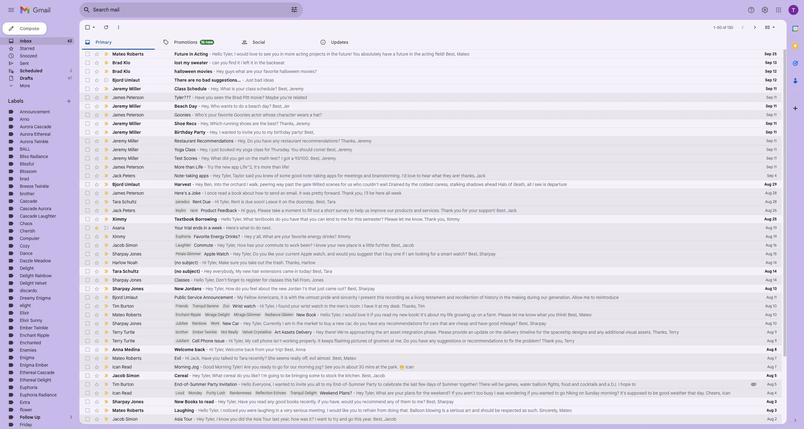 Task type: describe. For each thing, give the bounding box(es) containing it.
the left delivery
[[496, 330, 502, 335]]

0 horizontal spatial buy
[[324, 321, 332, 326]]

0 vertical spatial favorite
[[264, 69, 279, 74]]

crystalline
[[254, 330, 272, 335]]

jack peters for aug
[[112, 208, 135, 213]]

2 inside the labels navigation
[[70, 68, 72, 73]]

2 horizontal spatial favorite
[[292, 234, 307, 239]]

my up "restaurant recommendations - hey, do you have any restaurant recommendations? thanks, jeremy"
[[267, 130, 273, 135]]

0 horizontal spatial ember
[[20, 325, 33, 331]]

hey, for hey, which running shoes are the best? thanks, jeremy
[[201, 121, 209, 126]]

cherish
[[20, 228, 35, 234]]

2 turtle from the top
[[124, 338, 135, 344]]

peterson for here's
[[126, 190, 144, 196]]

1 morning from the left
[[175, 364, 191, 370]]

5 row from the top
[[80, 84, 782, 93]]

8 row from the top
[[80, 111, 782, 119]]

1 horizontal spatial here's
[[226, 225, 239, 231]]

0 vertical spatial you
[[353, 51, 360, 57]]

about up "due"
[[243, 190, 254, 196]]

60 ‌ from the left
[[339, 225, 339, 231]]

shadows
[[467, 182, 484, 187]]

jordan
[[288, 286, 302, 292]]

28 ‌ from the left
[[303, 225, 303, 231]]

food
[[562, 382, 571, 387]]

aurora cascade link
[[20, 124, 51, 130]]

2 tour from the left
[[263, 417, 271, 422]]

0 horizontal spatial go
[[278, 364, 283, 370]]

0 vertical spatial it's
[[421, 312, 427, 318]]

wilted
[[313, 182, 325, 187]]

this left year.
[[355, 417, 362, 422]]

extra
[[20, 400, 30, 405]]

36 ‌ from the left
[[312, 225, 312, 231]]

and right watch,
[[328, 251, 335, 257]]

is left with on the left of the page
[[285, 295, 288, 300]]

1 horizontal spatial go
[[348, 417, 354, 422]]

glimmer for mirage glimmer
[[247, 312, 261, 317]]

life!
[[282, 164, 289, 170]]

1 row from the top
[[80, 50, 782, 58]]

umlaut for harvest - hey ben, into the orchard i walk, peering way past the gate wilted scenes for us who couldn't wait drained by the coldest caress, stalking shadows ahead halo of death, all i see is departure
[[125, 182, 140, 187]]

0 vertical spatial aug 5
[[767, 373, 777, 378]]

james peterson for goonies
[[112, 112, 144, 118]]

86 ‌ from the left
[[368, 225, 368, 231]]

to right the 'lend'
[[336, 216, 340, 222]]

hey up there are no bad suggestions... - just bad ideas
[[217, 69, 224, 74]]

petals glimmer apple watch - hey tyler, do you like your current apple watch, and would you suggest that i buy one if i am looking for a smart watch? best, sharpay
[[176, 251, 496, 257]]

4 for sep 4
[[775, 173, 777, 178]]

ember twinkle inside row
[[193, 330, 217, 335]]

2 horizontal spatial know
[[526, 312, 536, 318]]

enchant ripple inside the labels navigation
[[20, 333, 49, 338]]

0 horizontal spatial all
[[316, 382, 320, 387]]

0 horizontal spatial let
[[399, 216, 404, 222]]

for up problem?
[[537, 330, 542, 335]]

0 vertical spatial take
[[272, 208, 281, 213]]

0 horizontal spatial know
[[219, 417, 229, 422]]

8
[[775, 347, 777, 352]]

brother inside the labels navigation
[[20, 191, 35, 197]]

enigma ember link
[[20, 362, 48, 368]]

aurora for aurora ethereal
[[20, 131, 33, 137]]

backseat
[[267, 60, 285, 66]]

1 welcome from the left
[[175, 347, 194, 353]]

simon for 2nd row from the bottom
[[126, 417, 138, 422]]

1 brad klo from the top
[[112, 60, 130, 66]]

art assets delivery - hey there! we're approaching the art asset integration phase. please provide an update on the delivery timeline for the spaceship designs and any additional visual assets. thanks, terry
[[275, 330, 680, 335]]

2 horizontal spatial party
[[367, 382, 377, 387]]

0 vertical spatial week
[[391, 190, 402, 196]]

radiance inside row
[[265, 312, 281, 317]]

0 vertical spatial last
[[411, 382, 418, 387]]

primary tab
[[80, 35, 157, 50]]

55 ‌ from the left
[[333, 225, 333, 231]]

brother link
[[20, 191, 35, 197]]

halo
[[499, 182, 507, 187]]

1 vertical spatial just
[[318, 286, 325, 292]]

art
[[275, 330, 281, 335]]

hello down feedback
[[221, 216, 231, 222]]

cascade link
[[20, 198, 37, 204]]

3 jeremy miller from the top
[[112, 121, 141, 126]]

1 back from the left
[[195, 347, 205, 353]]

hey, for hey, who wants to do a beach day? best, jer
[[202, 103, 210, 109]]

2 aug 19 from the top
[[766, 234, 777, 239]]

and up the "hiking"
[[572, 382, 580, 387]]

james for goonies - who's your favorite goonies actor whose character wears a hat?
[[112, 112, 125, 118]]

1 horizontal spatial invite
[[296, 382, 307, 387]]

little
[[366, 243, 375, 248]]

what up drinks?
[[240, 225, 250, 231]]

hello right laughing on the bottom of the page
[[198, 408, 208, 413]]

0 horizontal spatial should
[[300, 147, 313, 152]]

life^2,
[[240, 164, 253, 170]]

thank right services.
[[441, 208, 453, 213]]

1 vertical spatial take
[[248, 260, 257, 266]]

4 jeremy miller from the top
[[112, 130, 141, 135]]

1 vertical spatial was
[[497, 390, 505, 396]]

hey down jog
[[193, 373, 200, 379]]

ethereal for delight
[[20, 377, 36, 383]]

i right room. at bottom
[[362, 303, 363, 309]]

1 summer from the left
[[190, 382, 207, 387]]

you left were
[[239, 408, 246, 413]]

cascade for cascade aurora
[[20, 206, 37, 212]]

0 horizontal spatial just
[[212, 147, 219, 152]]

130
[[728, 25, 734, 30]]

twinkle for breeze twinkle link
[[35, 184, 49, 189]]

read down into
[[218, 190, 227, 196]]

a right got
[[291, 156, 294, 161]]

i down men's
[[343, 312, 344, 318]]

74 ‌ from the left
[[354, 225, 354, 231]]

you left feel
[[242, 286, 249, 292]]

2 vertical spatial wanted
[[540, 390, 554, 396]]

1 horizontal spatial came
[[326, 286, 337, 292]]

aurora cascade
[[20, 124, 51, 130]]

brother inside row
[[176, 330, 188, 335]]

be left respected
[[495, 408, 500, 413]]

is right "blowing"
[[442, 408, 446, 413]]

mirage for mirage glimmer
[[234, 312, 246, 317]]

1 aug 7 from the top
[[768, 356, 777, 361]]

have left future on the top
[[383, 51, 392, 57]]

2 12 from the top
[[774, 78, 777, 82]]

3 inside the labels navigation
[[70, 415, 72, 420]]

0 horizontal spatial party
[[194, 130, 206, 135]]

1 horizontal spatial ember
[[36, 362, 48, 368]]

3 james from the top
[[112, 164, 125, 170]]

you right 'said'
[[255, 173, 262, 179]]

try
[[333, 417, 339, 422]]

1 vertical spatial you,
[[438, 216, 446, 222]]

tara down forward.
[[327, 199, 336, 205]]

1 vertical spatial class
[[254, 147, 264, 152]]

i right death,
[[533, 182, 534, 187]]

a left joke
[[188, 190, 191, 196]]

recommend
[[363, 399, 386, 405]]

3 for laughing - hello tyler, i noticed you were laughing in a very serious meeting. i would like you to refrain from doing that. balloon blowing is a serious art and should be respected as such. sincerely, mateo
[[775, 408, 777, 413]]

hi down phone
[[209, 347, 214, 353]]

there!
[[325, 330, 337, 335]]

0 vertical spatial there
[[175, 77, 187, 83]]

jack peters for sep
[[112, 173, 135, 179]]

61 ‌ from the left
[[340, 225, 340, 231]]

jack,
[[190, 356, 201, 361]]

watch?
[[454, 251, 468, 257]]

promotions, 16 new messages, tab
[[158, 35, 236, 50]]

13 for aug 13
[[774, 286, 777, 291]]

euphoria for euphoria radiance
[[20, 392, 37, 398]]

1 vertical spatial aug 5
[[768, 382, 777, 387]]

0 vertical spatial out
[[313, 208, 320, 213]]

2 burton from the top
[[121, 382, 134, 387]]

0 vertical spatial at
[[379, 303, 383, 309]]

i left got
[[282, 156, 283, 161]]

hey, for hey, what did you get on the math test? i got a 93/100. best, jeremy
[[202, 156, 210, 161]]

0 vertical spatial all
[[528, 182, 532, 187]]

settings image
[[762, 6, 769, 14]]

dreamy enigma link
[[20, 295, 51, 301]]

0 vertical spatial love
[[250, 51, 258, 57]]

goonies - who's your favorite goonies actor whose character wears a hat?
[[175, 112, 322, 118]]

for up me?
[[417, 390, 422, 396]]

schultz for aug 28
[[122, 199, 137, 205]]

have up update
[[479, 321, 488, 326]]

best, right almost.
[[333, 356, 343, 361]]

new for new jordans - hey tyler, how do you feel about the new jordan 1's that just came out? best, sharpay
[[175, 286, 184, 292]]

1 vertical spatial simon
[[126, 373, 140, 379]]

78 ‌ from the left
[[359, 225, 359, 231]]

talked
[[221, 356, 233, 361]]

cell
[[252, 338, 259, 344]]

james peterson for here's a joke
[[112, 190, 144, 196]]

0 vertical spatial like
[[268, 251, 275, 257]]

if up new car - hey tyler, currently i am in the market to buy a new car, do you have any recommendations for cars that are cheap and have good mileage? best, sharpay
[[371, 312, 373, 318]]

0 vertical spatial invite
[[242, 130, 253, 135]]

87 ‌ from the left
[[369, 225, 369, 231]]

1 horizontal spatial know
[[316, 243, 327, 248]]

delight down 'zoo'
[[218, 312, 230, 317]]

of left history
[[480, 295, 484, 300]]

wondering
[[506, 390, 527, 396]]

thanks, up the book!
[[402, 303, 417, 309]]

2 horizontal spatial do
[[404, 338, 410, 344]]

1 vertical spatial more
[[261, 164, 271, 170]]

10 for new car - hey tyler, currently i am in the market to buy a new car, do you have any recommendations for cars that are cheap and have good mileage? best, sharpay
[[774, 321, 777, 326]]

enchant inside the labels navigation
[[20, 333, 36, 338]]

such.
[[528, 408, 539, 413]]

1 horizontal spatial from
[[377, 408, 387, 413]]

note-
[[303, 173, 314, 179]]

glimmer for petals glimmer apple watch - hey tyler, do you like your current apple watch, and would you suggest that i buy one if i am looking for a smart watch? best, sharpay
[[187, 252, 201, 256]]

best, left the jer
[[273, 103, 283, 109]]

working
[[283, 338, 299, 344]]

40 row from the top
[[80, 389, 782, 398]]

you down noticed
[[230, 417, 238, 422]]

from,
[[300, 277, 311, 283]]

1 vertical spatial see
[[535, 182, 542, 187]]

you up approaching
[[360, 321, 367, 326]]

1 asia from the left
[[175, 417, 183, 422]]

ican read for 8th row from the bottom
[[112, 364, 132, 370]]

0 horizontal spatial as
[[406, 295, 410, 300]]

tranquil for tranquil delight
[[291, 391, 304, 395]]

0 vertical spatial class
[[246, 86, 256, 92]]

0 vertical spatial was
[[303, 190, 311, 196]]

main menu image
[[7, 6, 15, 14]]

aurora for aurora cascade
[[20, 124, 33, 130]]

register
[[246, 277, 261, 283]]

new book - hello tyler, i would love it if you read my new book! it's about my life growing up on a farm. please let me know what you think! best, mateo
[[297, 312, 592, 318]]

0 vertical spatial my
[[236, 269, 242, 274]]

are left "no"
[[188, 77, 195, 83]]

computer link
[[20, 236, 40, 241]]

ican read for 5th row from the bottom
[[112, 390, 132, 396]]

2 row from the top
[[80, 58, 782, 67]]

1 apps from the left
[[199, 173, 209, 179]]

peters for aug
[[123, 208, 135, 213]]

1 serious from the left
[[294, 408, 308, 413]]

16 inside row
[[774, 243, 777, 248]]

my left desk.
[[384, 303, 389, 309]]

follow up link
[[20, 415, 40, 420]]

new for new books to read - hey tyler, have you read any good books recently, if you have, would you recommend any of them to me? best, sharpay
[[175, 399, 184, 405]]

peterson for tyler???
[[126, 95, 144, 100]]

you down moment
[[282, 216, 289, 222]]

48 ‌ from the left
[[325, 225, 325, 231]]

0 horizontal spatial week
[[212, 225, 222, 231]]

1 vertical spatial out
[[258, 260, 265, 266]]

flashing
[[335, 338, 350, 344]]

0 horizontal spatial here's
[[175, 190, 187, 196]]

peters for sep
[[123, 173, 135, 179]]

trial
[[184, 225, 192, 231]]

31 ‌ from the left
[[306, 225, 306, 231]]

recs
[[186, 121, 197, 126]]

new down classes at the left bottom of page
[[279, 286, 287, 292]]

rainbow inside the labels navigation
[[35, 273, 52, 279]]

any up doing
[[387, 399, 395, 405]]

62 ‌ from the left
[[341, 225, 341, 231]]

hey down lush at the bottom left of the page
[[218, 399, 226, 405]]

19 ‌ from the left
[[293, 225, 293, 231]]

elight link
[[20, 303, 31, 308]]

toggle split pane mode image
[[765, 24, 771, 30]]

1 vertical spatial like
[[342, 408, 349, 413]]

are up just
[[246, 69, 253, 74]]

tyler, left "make"
[[207, 260, 218, 266]]

1 than from the left
[[186, 164, 195, 170]]

that down fill
[[301, 216, 309, 222]]

2 vertical spatial you,
[[556, 338, 564, 344]]

2 terry turtle from the top
[[112, 338, 135, 344]]

laughing
[[258, 408, 275, 413]]

0 vertical spatial can
[[212, 60, 220, 66]]

elixir sunny link
[[20, 318, 42, 323]]

future
[[397, 51, 409, 57]]

hello up lost my sweater - can you find it i left it in the backseat
[[212, 51, 222, 57]]

0 vertical spatial do
[[248, 138, 253, 144]]

1 vertical spatial should
[[481, 408, 494, 413]]

1 ‌ from the left
[[273, 225, 273, 231]]

who
[[211, 103, 220, 109]]

forget
[[228, 277, 240, 283]]

40 ‌ from the left
[[316, 225, 316, 231]]

2 sharpay jones from the top
[[112, 277, 141, 283]]

15 ‌ from the left
[[289, 225, 289, 231]]

product
[[201, 208, 217, 213]]

2 aug 10 from the top
[[766, 312, 777, 317]]

2 apps from the left
[[327, 173, 337, 179]]

hey up has
[[245, 234, 252, 239]]

2 aug 7 from the top
[[768, 365, 777, 369]]

you up new car - hey tyler, currently i am in the market to buy a new car, do you have any recommendations for cars that are cheap and have good mileage? best, sharpay
[[374, 312, 382, 318]]

tyler, up (no subject) - hi tyler, make sure you take out the trash. thanks, harlow
[[242, 251, 252, 257]]

6 ‌ from the left
[[279, 225, 279, 231]]

best, down come!
[[311, 156, 321, 161]]

(no for (no subject) - hey everybody, my new hair extensions came in today! best, tara
[[175, 269, 182, 274]]

1 horizontal spatial there
[[479, 382, 491, 387]]

you left recommend
[[354, 399, 362, 405]]

1 horizontal spatial an
[[469, 330, 474, 335]]

arno
[[20, 116, 29, 122]]

1 vertical spatial our
[[541, 295, 548, 300]]

0 vertical spatial enigma
[[36, 295, 51, 301]]

elixir for elixir sunny
[[20, 318, 29, 323]]

33 ‌ from the left
[[309, 225, 309, 231]]

1 horizontal spatial love
[[358, 312, 366, 318]]

1 7 from the top
[[775, 356, 777, 361]]

jacob simon for 2nd row from the bottom
[[112, 417, 138, 422]]

2 inside row
[[775, 417, 777, 421]]

book!
[[409, 312, 420, 318]]

and right try
[[340, 417, 347, 422]]

0 vertical spatial did
[[222, 156, 229, 161]]

2 bad from the left
[[255, 77, 262, 83]]

for down extensions
[[262, 277, 268, 283]]

meadow
[[34, 258, 51, 264]]

chaos
[[20, 221, 32, 226]]

1 vertical spatial love
[[408, 173, 416, 179]]

0 vertical spatial it
[[299, 190, 302, 196]]

1 halloween from the left
[[175, 69, 196, 74]]

best, right think!
[[568, 312, 578, 318]]

jog?
[[316, 364, 324, 370]]

of left gnomes at left bottom
[[369, 338, 373, 344]]

delivery
[[296, 330, 312, 335]]

products
[[395, 208, 413, 213]]

race
[[190, 208, 198, 213]]

0 horizontal spatial how
[[255, 190, 264, 196]]

2 back from the left
[[245, 347, 254, 353]]

71 ‌ from the left
[[351, 225, 351, 231]]

1 vertical spatial 5
[[775, 382, 777, 387]]

0 vertical spatial umlaut
[[125, 77, 140, 83]]

29 row from the top
[[80, 293, 782, 302]]

76 ‌ from the left
[[356, 225, 356, 231]]

end-of-summer party invitation - hello everyone, i wanted to invite you all to my end-of-summer party to celebrate the last few days of summer together! there will be games, water balloon fights, food and cocktails and a dj. i hope to
[[175, 382, 636, 387]]

ripple inside the labels navigation
[[37, 333, 49, 338]]

best, right the field!
[[446, 51, 456, 57]]

hi down the americans,
[[260, 303, 264, 309]]

classes
[[175, 277, 190, 283]]

ball link
[[20, 146, 30, 152]]

umlaut for public service announcement - my fellow americans, it is with the utmost pride and sincerity i present this recording as a living testament and recollection of history in the making during our generation. allow me to reintroduce
[[124, 295, 138, 300]]

0 vertical spatial from
[[255, 347, 265, 353]]

4 row from the top
[[80, 76, 782, 84]]

energy
[[211, 234, 225, 239]]

best, right come!
[[327, 147, 337, 152]]

4 mateo roberts from the top
[[112, 408, 144, 413]]

you're
[[280, 95, 292, 100]]

the up plans
[[403, 382, 410, 387]]

19 row from the top
[[80, 206, 782, 215]]

knew
[[263, 173, 274, 179]]

hey right plans?
[[357, 390, 364, 396]]

primary
[[96, 39, 112, 45]]

sharpay jones for 41th row from the top
[[112, 399, 144, 405]]

recommendations
[[197, 138, 234, 144]]

i right dj.
[[619, 382, 620, 387]]

1 vertical spatial all
[[386, 190, 390, 196]]

ready
[[260, 364, 271, 370]]

bjord umlaut for public service announcement
[[112, 295, 138, 300]]

favorite
[[194, 234, 210, 239]]

2 asia from the left
[[253, 417, 262, 422]]

a left farm. at bottom right
[[484, 312, 486, 318]]

1 aug 28 from the top
[[766, 191, 777, 195]]

0 vertical spatial 5
[[775, 373, 777, 378]]

beach
[[175, 103, 188, 109]]

21 ‌ from the left
[[295, 225, 295, 231]]

18 ‌ from the left
[[292, 225, 292, 231]]

hear
[[422, 173, 431, 179]]

26 ‌ from the left
[[301, 225, 301, 231]]

2 vertical spatial my
[[245, 338, 251, 344]]

1 of- from the left
[[184, 382, 190, 387]]

integration
[[402, 330, 423, 335]]

it's
[[254, 164, 260, 170]]

2 serious from the left
[[450, 408, 465, 413]]

halloween movies - hey guys what are your favorite halloween movies?
[[175, 69, 317, 74]]

i up find
[[235, 51, 236, 57]]

tyler, down purity
[[205, 417, 216, 422]]

men's
[[337, 303, 349, 309]]

sharpay jones for 32th row from the top of the page
[[112, 321, 141, 326]]

1 horizontal spatial do
[[253, 251, 259, 257]]

delight up "recently,"
[[305, 391, 317, 395]]

best?
[[268, 121, 279, 126]]

0 horizontal spatial favorite
[[218, 112, 233, 118]]

good up past
[[292, 173, 302, 179]]

forward.
[[325, 190, 341, 196]]

hey down mirage glimmer
[[244, 321, 251, 326]]

of right 'knew'
[[275, 173, 279, 179]]

blissful link
[[20, 161, 34, 167]]

advanced search options image
[[288, 3, 301, 16]]

ethereal for cascade
[[20, 370, 36, 376]]

2 vertical spatial was
[[301, 417, 308, 422]]

52 ‌ from the left
[[330, 225, 330, 231]]

do left next.
[[256, 225, 261, 231]]

aug 26
[[766, 208, 777, 213]]

enchant ripple inside row
[[176, 312, 201, 317]]

0 vertical spatial you,
[[355, 190, 363, 196]]

56 ‌ from the left
[[334, 225, 334, 231]]

is down suggestions...
[[232, 86, 235, 92]]

into
[[214, 182, 222, 187]]

1 aug 19 from the top
[[766, 225, 777, 230]]

43 ‌ from the left
[[320, 225, 320, 231]]

2 brad klo from the top
[[112, 69, 130, 74]]

come!
[[314, 147, 326, 152]]

phase.
[[424, 330, 438, 335]]

recording
[[386, 295, 405, 300]]

james peterson for tyler???
[[112, 95, 144, 100]]

that down further.
[[374, 251, 382, 257]]

1 horizontal spatial our
[[388, 208, 394, 213]]

2 harlow from the left
[[302, 260, 316, 266]]

28 row from the top
[[80, 285, 782, 293]]

i right "it?"
[[315, 417, 316, 422]]

i'd
[[402, 173, 407, 179]]

what down i
[[236, 69, 245, 74]]

jubilee
[[176, 321, 188, 326]]

discardo
[[20, 288, 37, 294]]

0 vertical spatial have
[[195, 95, 205, 100]]

tyler, left don't
[[205, 277, 215, 283]]

your trial ends in a week - here's what to do next. ‌ ‌ ‌ ‌ ‌ ‌ ‌ ‌ ‌ ‌ ‌ ‌ ‌ ‌ ‌ ‌ ‌ ‌ ‌ ‌ ‌ ‌ ‌ ‌ ‌ ‌ ‌ ‌ ‌ ‌ ‌ ‌ ‌ ‌ ‌ ‌ ‌ ‌ ‌ ‌ ‌ ‌ ‌ ‌ ‌ ‌ ‌ ‌ ‌ ‌ ‌ ‌ ‌ ‌ ‌ ‌ ‌ ‌ ‌ ‌ ‌ ‌ ‌ ‌ ‌ ‌ ‌ ‌ ‌ ‌ ‌ ‌ ‌ ‌ ‌ ‌ ‌ ‌ ‌ ‌ ‌ ‌ ‌ ‌ ‌ ‌ ‌
[[175, 225, 369, 231]]

1 horizontal spatial it
[[318, 338, 321, 344]]

34 ‌ from the left
[[310, 225, 310, 231]]

1 vertical spatial some
[[309, 373, 320, 379]]

1 vertical spatial am
[[285, 321, 291, 326]]

are
[[244, 364, 251, 370]]

if up meeting.
[[318, 399, 321, 405]]

1 horizontal spatial can
[[318, 216, 325, 222]]

cascade up aurora ethereal
[[34, 124, 51, 130]]

support image
[[748, 6, 756, 14]]

making
[[512, 295, 526, 300]]

2 vertical spatial brad
[[233, 95, 242, 100]]

tyler, left noticed
[[209, 408, 220, 413]]

hello up randomness
[[242, 382, 252, 387]]

orchard
[[230, 182, 246, 187]]

dance link
[[20, 251, 33, 256]]

new down (no subject) - hi tyler, make sure you take out the trash. thanks, harlow
[[243, 269, 251, 274]]

public
[[175, 295, 187, 300]]

to left hear
[[417, 173, 421, 179]]

velvet inside row
[[243, 330, 253, 335]]

i
[[241, 60, 242, 66]]

search mail image
[[81, 4, 93, 16]]

is left departure
[[543, 182, 547, 187]]

20 ‌ from the left
[[294, 225, 294, 231]]

isn't
[[274, 338, 282, 344]]

10 for wrist watch - hi tyler, i found your wrist watch in the men's room. i have it at my desk. thanks, tim
[[774, 304, 777, 308]]

1 tour from the left
[[184, 417, 193, 422]]

35 ‌ from the left
[[311, 225, 311, 231]]

gnomes
[[374, 338, 390, 344]]

me right the allow
[[584, 295, 590, 300]]

be right will
[[499, 382, 504, 387]]

row containing asana
[[80, 224, 782, 232]]

that.
[[400, 408, 409, 413]]

1 vertical spatial let
[[513, 312, 518, 318]]

taylor
[[233, 173, 245, 179]]

57 ‌ from the left
[[335, 225, 335, 231]]

25 for aug 25
[[773, 217, 777, 221]]

12 row from the top
[[80, 145, 782, 154]]

2 vertical spatial aug 14
[[766, 278, 777, 282]]

app
[[232, 164, 239, 170]]

about up kitchen.
[[346, 364, 358, 370]]

0 horizontal spatial our
[[291, 364, 297, 370]]

1 vertical spatial art
[[466, 408, 471, 413]]

the down classes at the left bottom of page
[[271, 286, 278, 292]]

2 vertical spatial 14
[[774, 278, 777, 282]]

to left try
[[328, 417, 332, 422]]

11 row from the top
[[80, 137, 782, 145]]

11 ‌ from the left
[[284, 225, 284, 231]]

0 horizontal spatial came
[[283, 269, 294, 274]]

1 vertical spatial brad
[[112, 69, 122, 74]]

1 mateo roberts from the top
[[112, 51, 144, 57]]

23 row from the top
[[80, 241, 782, 250]]

1 apple from the left
[[204, 251, 216, 257]]



Task type: locate. For each thing, give the bounding box(es) containing it.
aug 3 for laughing - hello tyler, i noticed you were laughing in a very serious meeting. i would like you to refrain from doing that. balloon blowing is a serious art and should be respected as such. sincerely, mateo
[[767, 408, 777, 413]]

0 horizontal spatial see
[[264, 51, 271, 57]]

looking
[[416, 251, 430, 257]]

restaurant recommendations - hey, do you have any restaurant recommendations? thanks, jeremy
[[175, 138, 372, 144]]

take down 'leave'
[[272, 208, 281, 213]]

enigma for enigma link
[[20, 355, 34, 361]]

2 mateo roberts from the top
[[112, 312, 142, 318]]

more for more than life - try the new app life^2, it's more than life!
[[175, 164, 185, 170]]

textbook borrowing - hello tyler, what textbooks do you have that you can lend to me for this semester? please let me know. thank you, ximmy
[[175, 216, 460, 222]]

announcement inside the labels navigation
[[20, 109, 50, 115]]

1 horizontal spatial watch
[[312, 303, 324, 309]]

compose
[[20, 26, 39, 31]]

a left living
[[411, 295, 414, 300]]

hair
[[252, 269, 260, 274]]

social
[[253, 39, 265, 45]]

58 ‌ from the left
[[336, 225, 336, 231]]

6 row from the top
[[80, 93, 782, 102]]

product feedback - hi guys, please take a moment to fill out a short survey to help us improve our products and services. thank you for your support! best, jack
[[201, 208, 517, 213]]

next.
[[262, 225, 272, 231]]

sharpay
[[112, 251, 129, 257], [480, 251, 496, 257], [112, 277, 129, 283], [112, 286, 130, 292], [359, 286, 375, 292], [112, 321, 129, 326], [530, 321, 547, 326], [112, 399, 130, 405], [438, 399, 454, 405]]

was
[[303, 190, 311, 196], [497, 390, 505, 396], [301, 417, 308, 422]]

how for has
[[237, 243, 246, 248]]

12 ‌ from the left
[[285, 225, 285, 231]]

4 james from the top
[[112, 190, 125, 196]]

1 (no from the top
[[175, 260, 181, 266]]

16 row from the top
[[80, 180, 782, 189]]

asana
[[112, 225, 125, 231]]

1 horizontal spatial all
[[386, 190, 390, 196]]

ember inside row
[[193, 330, 204, 335]]

bjord for public service announcement - my fellow americans, it is with the utmost pride and sincerity i present this recording as a living testament and recollection of history in the making during our generation. allow me to reintroduce
[[112, 295, 123, 300]]

30 ‌ from the left
[[305, 225, 305, 231]]

None checkbox
[[84, 60, 91, 66], [84, 77, 91, 83], [84, 103, 91, 109], [84, 129, 91, 135], [84, 138, 91, 144], [84, 147, 91, 153], [84, 164, 91, 170], [84, 173, 91, 179], [84, 190, 91, 196], [84, 225, 91, 231], [84, 260, 91, 266], [84, 294, 91, 301], [84, 303, 91, 309], [84, 312, 91, 318], [84, 321, 91, 327], [84, 329, 91, 335], [84, 347, 91, 353], [84, 381, 91, 388], [84, 407, 91, 414], [84, 416, 91, 422], [84, 60, 91, 66], [84, 77, 91, 83], [84, 103, 91, 109], [84, 129, 91, 135], [84, 138, 91, 144], [84, 147, 91, 153], [84, 164, 91, 170], [84, 173, 91, 179], [84, 190, 91, 196], [84, 225, 91, 231], [84, 260, 91, 266], [84, 294, 91, 301], [84, 303, 91, 309], [84, 312, 91, 318], [84, 321, 91, 327], [84, 329, 91, 335], [84, 347, 91, 353], [84, 381, 91, 388], [84, 407, 91, 414], [84, 416, 91, 422]]

car,
[[346, 321, 353, 326]]

27 ‌ from the left
[[302, 225, 302, 231]]

how for do
[[226, 286, 235, 292]]

13 row from the top
[[80, 154, 782, 163]]

21 row from the top
[[80, 224, 782, 232]]

thank down the who at the left of page
[[342, 190, 354, 196]]

euphoria link
[[20, 385, 37, 390]]

1 vertical spatial 25
[[773, 217, 777, 221]]

morning?
[[601, 390, 620, 396]]

tara schultz for aug 28
[[112, 199, 137, 205]]

4 for aug 4
[[775, 391, 777, 395]]

0 vertical spatial aug 19
[[766, 225, 777, 230]]

18 row from the top
[[80, 198, 782, 206]]

some down life!
[[280, 173, 291, 179]]

blissful
[[20, 161, 34, 167]]

simon for 23th row from the top of the page
[[126, 243, 138, 248]]

out right fill
[[313, 208, 320, 213]]

20 row from the top
[[80, 215, 782, 224]]

updates
[[331, 39, 349, 45]]

more inside button
[[20, 83, 30, 89]]

us for for
[[348, 182, 352, 187]]

tara schultz for aug 14
[[112, 269, 139, 274]]

radiance for bliss radiance
[[30, 154, 48, 159]]

1 horizontal spatial than
[[272, 164, 281, 170]]

love down room. at bottom
[[358, 312, 366, 318]]

1 vertical spatial you
[[291, 147, 298, 152]]

subject) for hi
[[182, 260, 198, 266]]

there up tyler??? on the left top of the page
[[175, 77, 187, 83]]

labels navigation
[[0, 20, 80, 429]]

44 ‌ from the left
[[321, 225, 321, 231]]

was down "gate"
[[303, 190, 311, 196]]

asia down laughing on the bottom of the page
[[175, 417, 183, 422]]

room.
[[350, 303, 361, 309]]

on down here's a joke - i once read a book about how to send an email. it was pretty forward. thank you, i'll be here all week
[[283, 199, 287, 205]]

1 vertical spatial how
[[291, 417, 299, 422]]

hey, for hey, do you have any restaurant recommendations? thanks, jeremy
[[238, 138, 246, 144]]

test?
[[271, 156, 280, 161]]

our
[[388, 208, 394, 213], [541, 295, 548, 300], [291, 364, 297, 370]]

apple down been?
[[301, 251, 312, 257]]

16 inside tab
[[201, 40, 205, 44]]

0 vertical spatial jacob simon
[[112, 243, 138, 248]]

0 horizontal spatial like
[[268, 251, 275, 257]]

2 7 from the top
[[775, 365, 777, 369]]

3 for new books to read - hey tyler, have you read any good books recently, if you have, would you recommend any of them to me? best, sharpay
[[775, 399, 777, 404]]

i down purity lush
[[217, 417, 218, 422]]

hey, up try
[[202, 156, 210, 161]]

brad link
[[20, 176, 29, 182]]

peering
[[260, 182, 275, 187]]

0 vertical spatial ripple
[[191, 312, 201, 317]]

44 row from the top
[[80, 424, 782, 429]]

aug 14 for tara
[[765, 269, 777, 274]]

1 terry turtle from the top
[[112, 330, 135, 335]]

the left future!
[[331, 51, 338, 57]]

1 vertical spatial at
[[391, 338, 395, 344]]

1 vertical spatial more
[[175, 164, 185, 170]]

us for help
[[365, 208, 370, 213]]

aug 3 for new books to read - hey tyler, have you read any good books recently, if you have, would you recommend any of them to me? best, sharpay
[[767, 399, 777, 404]]

0 horizontal spatial am
[[285, 321, 291, 326]]

james for tyler??? - have you seen the brad pitt movie? maybe you're related
[[112, 95, 125, 100]]

1 horizontal spatial how
[[237, 243, 246, 248]]

last left year,
[[273, 417, 280, 422]]

visual
[[626, 330, 637, 335]]

29 ‌ from the left
[[304, 225, 304, 231]]

1 horizontal spatial am
[[408, 251, 414, 257]]

to left work
[[285, 243, 289, 248]]

tyler, up velvet crystalline in the bottom left of the page
[[252, 321, 262, 326]]

2 horizontal spatial go
[[560, 390, 566, 396]]

hey up joke
[[196, 182, 203, 187]]

would up i
[[237, 51, 249, 57]]

tranquil down service at the left bottom
[[193, 304, 206, 308]]

services.
[[423, 208, 440, 213]]

2 vertical spatial simon
[[126, 417, 138, 422]]

actor
[[252, 112, 262, 118]]

0 horizontal spatial there
[[175, 77, 187, 83]]

3 sharpay jones from the top
[[112, 286, 144, 292]]

1 vertical spatial glimmer
[[247, 312, 261, 317]]

that down the new book - hello tyler, i would love it if you read my new book! it's about my life growing up on a farm. please let me know what you think! best, mateo
[[440, 321, 448, 326]]

new for new book - hello tyler, i would love it if you read my new book! it's about my life growing up on a farm. please let me know what you think! best, mateo
[[297, 312, 305, 318]]

2 peterson from the top
[[126, 112, 144, 118]]

found
[[279, 303, 290, 309]]

3 bjord umlaut from the top
[[112, 295, 138, 300]]

67 ‌ from the left
[[346, 225, 346, 231]]

41 ‌ from the left
[[318, 225, 318, 231]]

meetings
[[345, 173, 363, 179]]

cascade down cascade link
[[20, 206, 37, 212]]

anna
[[112, 347, 123, 353], [296, 347, 306, 353]]

0 horizontal spatial enchant ripple
[[20, 333, 49, 338]]

ethereal cascade link
[[20, 370, 55, 376]]

trash.
[[273, 260, 285, 266]]

1 horizontal spatial laughter
[[176, 243, 191, 248]]

class down just
[[246, 86, 256, 92]]

1 10 from the top
[[774, 304, 777, 308]]

😁 image
[[400, 365, 405, 370]]

0 vertical spatial class
[[175, 86, 186, 92]]

dreamy enigma
[[20, 295, 51, 301]]

hey, for hey, what is your class schedule? best, jeremy
[[211, 86, 219, 92]]

new inside tab
[[206, 40, 213, 44]]

our right the 'during'
[[541, 295, 548, 300]]

of left the them
[[396, 399, 400, 405]]

my down desk.
[[393, 312, 399, 318]]

0 vertical spatial brad
[[112, 60, 122, 66]]

46 ‌ from the left
[[323, 225, 323, 231]]

to left send
[[265, 190, 269, 196]]

51 ‌ from the left
[[329, 225, 329, 231]]

1 horizontal spatial morning
[[215, 364, 232, 370]]

refresh image
[[103, 24, 109, 30]]

aug 10 for hey tyler, currently i am in the market to buy a new car, do you have any recommendations for cars that are cheap and have good mileage? best, sharpay
[[766, 321, 777, 326]]

apple
[[204, 251, 216, 257], [301, 251, 312, 257]]

25 up sep 13
[[773, 52, 777, 56]]

friday link
[[20, 422, 32, 428]]

16 up 15
[[774, 243, 777, 248]]

enigma link
[[20, 355, 34, 361]]

schultz down noah
[[123, 269, 139, 274]]

ethereal cascade
[[20, 370, 55, 376]]

25 down 26
[[773, 217, 777, 221]]

0 vertical spatial 3
[[775, 399, 777, 404]]

radiance for euphoria radiance
[[39, 392, 57, 398]]

a left "hat?"
[[310, 112, 312, 118]]

3 peterson from the top
[[126, 164, 144, 170]]

0 vertical spatial ethereal
[[34, 131, 51, 137]]

new for new car - hey tyler, currently i am in the market to buy a new car, do you have any recommendations for cars that are cheap and have good mileage? best, sharpay
[[223, 321, 231, 326]]

hi left guys,
[[241, 208, 245, 213]]

i right one
[[406, 251, 407, 257]]

twinkle for ember twinkle link
[[34, 325, 48, 331]]

1 vertical spatial subject)
[[183, 269, 200, 274]]

1 vertical spatial know
[[526, 312, 536, 318]]

serious down if
[[450, 408, 465, 413]]

please up textbooks at the bottom left
[[258, 208, 271, 213]]

0 horizontal spatial tranquil
[[193, 304, 206, 308]]

harvest
[[175, 182, 191, 187]]

what up caress,
[[432, 173, 442, 179]]

and right testament
[[447, 295, 455, 300]]

1 vertical spatial aug 7
[[768, 365, 777, 369]]

13 for sep 13
[[774, 60, 777, 65]]

james for here's a joke - i once read a book about how to send an email. it was pretty forward. thank you, i'll be here all week
[[112, 190, 125, 196]]

0 vertical spatial ican read
[[112, 364, 132, 370]]

1 vertical spatial euphoria
[[20, 385, 37, 390]]

it
[[299, 190, 302, 196], [318, 338, 321, 344]]

bringing
[[292, 373, 308, 379]]

any up gnomes at left bottom
[[379, 321, 386, 326]]

1 vertical spatial tranquil
[[291, 391, 304, 395]]

1 vertical spatial ripple
[[37, 333, 49, 338]]

halloween
[[175, 69, 196, 74], [280, 69, 300, 74]]

65 ‌ from the left
[[344, 225, 344, 231]]

more down drafts link
[[20, 83, 30, 89]]

7 row from the top
[[80, 102, 782, 111]]

elight
[[20, 303, 31, 308]]

1 vertical spatial last
[[273, 417, 280, 422]]

cascade for cascade laughter
[[20, 213, 37, 219]]

1 ican read from the top
[[112, 364, 132, 370]]

best, right party!
[[305, 130, 315, 135]]

like
[[268, 251, 275, 257], [342, 408, 349, 413]]

subject) up classes
[[183, 269, 200, 274]]

0 vertical spatial as
[[406, 295, 410, 300]]

enchant inside row
[[176, 312, 190, 317]]

glimmer
[[187, 252, 201, 256], [247, 312, 261, 317]]

cascade for cascade link
[[20, 198, 37, 204]]

tab list containing primary
[[80, 35, 787, 50]]

to left fill
[[303, 208, 307, 213]]

by
[[406, 182, 411, 187]]

1 horizontal spatial did
[[239, 417, 245, 422]]

gmail image
[[20, 4, 54, 16]]

1 vertical spatial umlaut
[[125, 182, 140, 187]]

harlow noah
[[112, 260, 138, 266]]

couldn't
[[363, 182, 379, 187]]

0 horizontal spatial recommendations
[[387, 321, 423, 326]]

she
[[268, 356, 276, 361]]

0 horizontal spatial can
[[212, 60, 220, 66]]

improve
[[371, 208, 386, 213]]

at for me.
[[391, 338, 395, 344]]

new up petals glimmer apple watch - hey tyler, do you like your current apple watch, and would you suggest that i buy one if i am looking for a smart watch? best, sharpay
[[338, 243, 346, 248]]

14 for (no subject) - hi tyler, make sure you take out the trash. thanks, harlow
[[774, 260, 777, 265]]

tara schultz
[[112, 199, 137, 205], [112, 269, 139, 274]]

you left think!
[[548, 312, 555, 318]]

1 horizontal spatial last
[[411, 382, 418, 387]]

laughing - hello tyler, i noticed you were laughing in a very serious meeting. i would like you to refrain from doing that. balloon blowing is a serious art and should be respected as such. sincerely, mateo
[[175, 408, 572, 413]]

0 vertical spatial recommendations
[[387, 321, 423, 326]]

please up the mileage?
[[499, 312, 512, 318]]

tranquil delight
[[291, 391, 317, 395]]

2 jacob simon from the top
[[112, 373, 140, 379]]

in right see
[[342, 364, 345, 370]]

celebrate
[[383, 382, 402, 387]]

1 vertical spatial an
[[469, 330, 474, 335]]

14 for (no subject) - hey everybody, my new hair extensions came in today! best, tara
[[773, 269, 777, 274]]

i left noticed
[[221, 408, 222, 413]]

0 vertical spatial 4
[[775, 173, 777, 178]]

social tab
[[237, 35, 315, 50]]

row
[[80, 50, 782, 58], [80, 58, 782, 67], [80, 67, 782, 76], [80, 76, 782, 84], [80, 84, 782, 93], [80, 93, 782, 102], [80, 102, 782, 111], [80, 111, 782, 119], [80, 119, 782, 128], [80, 128, 782, 137], [80, 137, 782, 145], [80, 145, 782, 154], [80, 154, 782, 163], [80, 163, 782, 171], [80, 171, 782, 180], [80, 180, 782, 189], [80, 189, 782, 198], [80, 198, 782, 206], [80, 206, 782, 215], [80, 215, 782, 224], [80, 224, 782, 232], [80, 232, 782, 241], [80, 241, 782, 250], [80, 250, 782, 258], [80, 258, 782, 267], [80, 267, 782, 276], [80, 276, 782, 285], [80, 285, 782, 293], [80, 293, 782, 302], [80, 302, 782, 311], [80, 311, 782, 319], [80, 319, 782, 328], [80, 328, 782, 337], [80, 337, 782, 345], [80, 345, 782, 354], [80, 354, 782, 363], [80, 363, 782, 371], [80, 371, 782, 380], [80, 380, 782, 389], [80, 389, 782, 398], [80, 398, 782, 406], [80, 406, 782, 415], [80, 415, 782, 424], [80, 424, 782, 429]]

tranquil for tranquil serene
[[193, 304, 206, 308]]

velvet
[[35, 280, 47, 286], [243, 330, 253, 335]]

0 horizontal spatial some
[[280, 173, 291, 179]]

2 (no from the top
[[175, 269, 182, 274]]

26 row from the top
[[80, 267, 782, 276]]

2 aug 28 from the top
[[766, 199, 777, 204]]

2 goonies from the left
[[234, 112, 250, 118]]

19
[[774, 225, 777, 230], [774, 234, 777, 239]]

euphoria for euphoria
[[20, 385, 37, 390]]

24 ‌ from the left
[[299, 225, 299, 231]]

here's a joke - i once read a book about how to send an email. it was pretty forward. thank you, i'll be here all week
[[175, 190, 402, 196]]

22 row from the top
[[80, 232, 782, 241]]

16 new
[[201, 40, 213, 44]]

77 ‌ from the left
[[358, 225, 358, 231]]

twinkle inside row
[[205, 330, 217, 335]]

(no for (no subject) - hi tyler, make sure you take out the trash. thanks, harlow
[[175, 260, 181, 266]]

you up yoga class - hey, i just booked my yoga class for thursday. you should come! best, jeremy
[[254, 138, 261, 144]]

3 summer from the left
[[442, 382, 459, 387]]

0 vertical spatial 2
[[70, 68, 72, 73]]

1 vertical spatial laughter
[[176, 243, 191, 248]]

75 ‌ from the left
[[355, 225, 355, 231]]

jacob simon for 23th row from the top of the page
[[112, 243, 138, 248]]

tab list
[[787, 20, 805, 407], [80, 35, 787, 50]]

0 vertical spatial 14
[[774, 260, 777, 265]]

work
[[290, 243, 300, 248]]

pretty
[[312, 190, 324, 196]]

83 ‌ from the left
[[364, 225, 364, 231]]

tim burton
[[112, 303, 134, 309], [112, 382, 134, 387]]

1 vertical spatial burton
[[121, 382, 134, 387]]

have down present
[[364, 303, 374, 309]]

of- up plans?
[[343, 382, 349, 387]]

read
[[218, 190, 227, 196], [383, 312, 392, 318], [204, 399, 214, 405], [257, 399, 266, 405]]

ends
[[193, 225, 203, 231]]

older image
[[753, 24, 759, 30]]

80 ‌ from the left
[[361, 225, 361, 231]]

schultz for aug 14
[[123, 269, 139, 274]]

what down guys,
[[243, 216, 254, 222]]

53 ‌ from the left
[[331, 225, 331, 231]]

0 horizontal spatial than
[[186, 164, 195, 170]]

0 vertical spatial us
[[348, 182, 352, 187]]

mirage for mirage delight
[[205, 312, 217, 317]]

0 vertical spatial how
[[255, 190, 264, 196]]

1 horizontal spatial party
[[208, 382, 218, 387]]

2 acting from the left
[[422, 51, 434, 57]]

None checkbox
[[84, 24, 91, 30], [84, 51, 91, 57], [84, 68, 91, 75], [84, 86, 91, 92], [84, 94, 91, 101], [84, 112, 91, 118], [84, 121, 91, 127], [84, 155, 91, 162], [84, 181, 91, 188], [84, 199, 91, 205], [84, 207, 91, 214], [84, 216, 91, 222], [84, 234, 91, 240], [84, 242, 91, 248], [84, 251, 91, 257], [84, 268, 91, 275], [84, 277, 91, 283], [84, 286, 91, 292], [84, 338, 91, 344], [84, 355, 91, 362], [84, 364, 91, 370], [84, 373, 91, 379], [84, 390, 91, 396], [84, 399, 91, 405], [84, 24, 91, 30], [84, 51, 91, 57], [84, 68, 91, 75], [84, 86, 91, 92], [84, 94, 91, 101], [84, 112, 91, 118], [84, 121, 91, 127], [84, 155, 91, 162], [84, 181, 91, 188], [84, 199, 91, 205], [84, 207, 91, 214], [84, 216, 91, 222], [84, 234, 91, 240], [84, 242, 91, 248], [84, 251, 91, 257], [84, 268, 91, 275], [84, 277, 91, 283], [84, 286, 91, 292], [84, 338, 91, 344], [84, 355, 91, 362], [84, 364, 91, 370], [84, 373, 91, 379], [84, 390, 91, 396], [84, 399, 91, 405]]

rainbow inside row
[[192, 321, 207, 326]]

me down products
[[405, 216, 411, 222]]

0 horizontal spatial enchant
[[20, 333, 36, 338]]

1 vertical spatial as
[[523, 408, 527, 413]]

2 aug 3 from the top
[[767, 408, 777, 413]]

1 tara schultz from the top
[[112, 199, 137, 205]]

week down the drained
[[391, 190, 402, 196]]

2 vertical spatial bjord
[[112, 295, 123, 300]]

on
[[246, 156, 251, 161], [283, 199, 287, 205], [478, 312, 483, 318], [490, 330, 495, 335], [579, 390, 584, 396]]

the down few
[[423, 390, 430, 396]]

1 horizontal spatial like
[[342, 408, 349, 413]]

subject) for hey
[[183, 269, 200, 274]]

hey, for hey, i just booked my yoga class for thursday. you should come! best, jeremy
[[200, 147, 208, 152]]

16 ‌ from the left
[[290, 225, 290, 231]]

how
[[255, 190, 264, 196], [291, 417, 299, 422]]

3 ‌ from the left
[[275, 225, 275, 231]]

euphoria inside euphoria favorite energy drinks? - hey y'all, what are your favorite energy drinks? ximmy
[[176, 234, 191, 239]]

1 klo from the top
[[124, 60, 130, 66]]

try
[[207, 164, 214, 170]]

tyler,
[[223, 51, 234, 57], [222, 173, 232, 179], [220, 199, 230, 205], [232, 216, 242, 222], [226, 243, 236, 248], [242, 251, 252, 257], [207, 260, 218, 266], [205, 277, 215, 283], [214, 286, 225, 292], [265, 303, 275, 309], [332, 312, 342, 318], [252, 321, 262, 326], [234, 338, 244, 344], [214, 347, 225, 353], [201, 373, 211, 379], [365, 390, 375, 396], [227, 399, 237, 405], [209, 408, 220, 413], [205, 417, 216, 422]]

more inside row
[[175, 164, 185, 170]]

labels heading
[[8, 98, 66, 104]]

3 bjord from the top
[[112, 295, 123, 300]]

lost
[[175, 60, 182, 66]]

that left day.
[[688, 390, 696, 396]]

6 jeremy miller from the top
[[112, 147, 139, 152]]

0 vertical spatial aug 10
[[766, 304, 777, 308]]

1 jeremy miller from the top
[[112, 86, 141, 92]]

14 ‌ from the left
[[287, 225, 287, 231]]

apple down commute at the bottom of the page
[[204, 251, 216, 257]]

rent down book
[[231, 199, 240, 205]]

of right 50
[[723, 25, 727, 30]]

0 vertical spatial see
[[264, 51, 271, 57]]

do up your trial ends in a week - here's what to do next. ‌ ‌ ‌ ‌ ‌ ‌ ‌ ‌ ‌ ‌ ‌ ‌ ‌ ‌ ‌ ‌ ‌ ‌ ‌ ‌ ‌ ‌ ‌ ‌ ‌ ‌ ‌ ‌ ‌ ‌ ‌ ‌ ‌ ‌ ‌ ‌ ‌ ‌ ‌ ‌ ‌ ‌ ‌ ‌ ‌ ‌ ‌ ‌ ‌ ‌ ‌ ‌ ‌ ‌ ‌ ‌ ‌ ‌ ‌ ‌ ‌ ‌ ‌ ‌ ‌ ‌ ‌ ‌ ‌ ‌ ‌ ‌ ‌ ‌ ‌ ‌ ‌ ‌ ‌ ‌ ‌ ‌ ‌ ‌ ‌ ‌ ‌
[[276, 216, 281, 222]]

ember up "ethereal cascade"
[[36, 362, 48, 368]]

68 ‌ from the left
[[348, 225, 348, 231]]

aug 19 up aug 16 in the right bottom of the page
[[766, 234, 777, 239]]

and down too
[[472, 408, 480, 413]]

0 vertical spatial enchant ripple
[[176, 312, 201, 317]]

tyler, up recommend
[[365, 390, 375, 396]]

velvet inside the labels navigation
[[35, 280, 47, 286]]

them
[[401, 399, 411, 405]]

2 ican read from the top
[[112, 390, 132, 396]]

glimmer inside petals glimmer apple watch - hey tyler, do you like your current apple watch, and would you suggest that i buy one if i am looking for a smart watch? best, sharpay
[[187, 252, 201, 256]]

i left present
[[359, 295, 360, 300]]

38 ‌ from the left
[[314, 225, 314, 231]]

2 vertical spatial euphoria
[[20, 392, 37, 398]]

0 vertical spatial elixir
[[20, 310, 29, 316]]

want
[[318, 417, 327, 422]]

aug 3 up aug 2
[[767, 408, 777, 413]]

blossom
[[20, 169, 37, 174]]

what down the good
[[212, 373, 223, 379]]

best, up sincerity
[[348, 286, 358, 292]]

2 mirage from the left
[[234, 312, 246, 317]]

the left men's
[[329, 303, 336, 309]]

updates tab
[[315, 35, 394, 50]]

main content
[[80, 20, 787, 429]]

0 vertical spatial bjord
[[112, 77, 124, 83]]

read for 5th row from the bottom
[[122, 390, 132, 396]]

37 row from the top
[[80, 363, 782, 371]]

are down the life
[[449, 321, 455, 326]]

short
[[325, 208, 335, 213]]

1 sep 12 from the top
[[766, 69, 777, 74]]

elixir for elixir link
[[20, 310, 29, 316]]

1 elixir from the top
[[20, 310, 29, 316]]

28 down 29
[[773, 191, 777, 195]]

- good morning tyler! are you ready to go for our morning jog? see you in about 30 mins at the park.
[[199, 364, 400, 370]]

please up suggestions on the bottom right of page
[[439, 330, 452, 335]]

present
[[361, 295, 376, 300]]

4 sharpay jones from the top
[[112, 321, 141, 326]]

Search mail text field
[[93, 7, 273, 13]]

at for the
[[376, 364, 380, 370]]

purity lush
[[207, 391, 225, 395]]

1 horizontal spatial you
[[353, 51, 360, 57]]

enigma for enigma ember
[[20, 362, 34, 368]]

9 ‌ from the left
[[282, 225, 282, 231]]

anna left "medina"
[[112, 347, 123, 353]]

2 taking from the left
[[314, 173, 326, 179]]

ripple inside row
[[191, 312, 201, 317]]

2 klo from the top
[[124, 69, 130, 74]]

stalking
[[450, 182, 465, 187]]

sunday
[[585, 390, 600, 396]]

bjord umlaut for harvest
[[112, 182, 140, 187]]

main content containing primary
[[80, 20, 787, 429]]

problem?
[[523, 338, 542, 344]]

bad right "no"
[[202, 77, 211, 83]]

aug 4
[[768, 391, 777, 395]]

59 ‌ from the left
[[338, 225, 338, 231]]

42 ‌ from the left
[[319, 225, 319, 231]]

if down water
[[528, 390, 530, 396]]

0 horizontal spatial how
[[226, 286, 235, 292]]

84 ‌ from the left
[[365, 225, 365, 231]]

see right death,
[[535, 182, 542, 187]]

read for 8th row from the bottom
[[122, 364, 132, 370]]

ember twinkle inside the labels navigation
[[20, 325, 48, 331]]

tyler??? - have you seen the brad pitt movie? maybe you're related
[[175, 95, 307, 100]]

0 horizontal spatial you
[[291, 147, 298, 152]]

best, up one
[[391, 243, 402, 248]]

jacob
[[112, 243, 125, 248], [402, 243, 415, 248], [112, 373, 125, 379], [373, 373, 385, 379], [112, 417, 125, 422], [384, 417, 397, 422]]

1 vertical spatial favorite
[[218, 112, 233, 118]]

bjord for harvest - hey ben, into the orchard i walk, peering way past the gate wilted scenes for us who couldn't wait drained by the coldest caress, stalking shadows ahead halo of death, all i see is departure
[[112, 182, 124, 187]]

in up backseat at the top left of page
[[280, 51, 284, 57]]

aug 14 for harlow
[[766, 260, 777, 265]]

1 vertical spatial 7
[[775, 365, 777, 369]]

read down purity
[[204, 399, 214, 405]]

1 vertical spatial go
[[560, 390, 566, 396]]

85 ‌ from the left
[[366, 225, 366, 231]]

1 tim burton from the top
[[112, 303, 134, 309]]

at left desk.
[[379, 303, 383, 309]]

1 james from the top
[[112, 95, 125, 100]]

2 vertical spatial at
[[376, 364, 380, 370]]

enigma
[[36, 295, 51, 301], [20, 355, 34, 361], [20, 362, 34, 368]]

hey, for hey, i wanted to invite you to my birthday party! best,
[[210, 130, 218, 135]]

2 jeremy miller from the top
[[112, 103, 141, 109]]

0 vertical spatial read
[[122, 364, 132, 370]]

1 horizontal spatial harlow
[[302, 260, 316, 266]]

should down busy
[[481, 408, 494, 413]]

all
[[528, 182, 532, 187], [386, 190, 390, 196], [316, 382, 320, 387]]

1 horizontal spatial of-
[[343, 382, 349, 387]]

1 9 from the top
[[775, 330, 777, 335]]

more for more
[[20, 83, 30, 89]]

noticed
[[223, 408, 238, 413]]

1 bjord umlaut from the top
[[112, 77, 140, 83]]

1 end- from the left
[[175, 382, 184, 387]]

i'm
[[262, 373, 267, 379]]

to down fights,
[[555, 390, 559, 396]]

33 row from the top
[[80, 328, 782, 337]]

2 vertical spatial enigma
[[20, 362, 34, 368]]

acting
[[194, 51, 208, 57]]

50
[[718, 25, 722, 30]]

1 13 from the top
[[774, 60, 777, 65]]

0 vertical spatial buy
[[386, 251, 393, 257]]

2 apple from the left
[[301, 251, 312, 257]]

4
[[775, 173, 777, 178], [775, 391, 777, 395]]

0 vertical spatial rainbow
[[35, 273, 52, 279]]

drinks?
[[226, 234, 240, 239]]

that right 1's
[[309, 286, 317, 292]]

25 for sep 25
[[773, 52, 777, 56]]

jubilant cell phone issue - hi tyler, my cell phone isn't working properly. it keeps flashing pictures of gnomes at me. do you have any suggestions or recommendations to fix the problem? thank you, terry
[[176, 338, 575, 344]]

sharpay jones for 24th row from the top of the page
[[112, 251, 141, 257]]

more image
[[116, 24, 122, 30]]

1 james peterson from the top
[[112, 95, 144, 100]]

do down 'tyler??? - have you seen the brad pitt movie? maybe you're related'
[[239, 103, 244, 109]]

0 horizontal spatial an
[[281, 190, 286, 196]]

to down social
[[259, 51, 263, 57]]

laughter
[[38, 213, 56, 219], [176, 243, 191, 248]]

aug 10 for hi tyler, i found your wrist watch in the men's room. i have it at my desk. thanks, tim
[[766, 304, 777, 308]]

twinkle for aurora twinkle link at the top left
[[34, 139, 48, 144]]

1 vertical spatial aug 19
[[766, 234, 777, 239]]

1 horizontal spatial wanted
[[275, 382, 290, 387]]

1 acting from the left
[[296, 51, 309, 57]]

None search field
[[80, 2, 303, 17]]

43 row from the top
[[80, 415, 782, 424]]

mirage glimmer
[[234, 312, 261, 317]]

1 28 from the top
[[773, 191, 777, 195]]

row containing anna medina
[[80, 345, 782, 354]]

ember twinkle up phone
[[193, 330, 217, 335]]

laughter inside the labels navigation
[[38, 213, 56, 219]]

i
[[235, 51, 236, 57], [219, 130, 221, 135], [210, 147, 211, 152], [282, 156, 283, 161], [247, 182, 248, 187], [533, 182, 534, 187], [205, 190, 206, 196], [314, 243, 315, 248], [383, 251, 384, 257], [406, 251, 407, 257], [359, 295, 360, 300], [276, 303, 278, 309], [362, 303, 363, 309], [343, 312, 344, 318], [283, 321, 284, 326], [273, 382, 274, 387], [619, 382, 620, 387], [495, 390, 496, 396], [221, 408, 222, 413], [327, 408, 328, 413], [217, 417, 218, 422], [315, 417, 316, 422]]

1 horizontal spatial anna
[[296, 347, 306, 353]]

2 horizontal spatial wanted
[[540, 390, 554, 396]]

aurora for aurora twinkle
[[20, 139, 33, 144]]

row containing harlow noah
[[80, 258, 782, 267]]

announcement inside row
[[203, 295, 233, 300]]

2 bjord from the top
[[112, 182, 124, 187]]

1 horizontal spatial announcement
[[203, 295, 233, 300]]

you
[[353, 51, 360, 57], [291, 147, 298, 152]]

laughter inside the laughter commute - hey tyler, how has your commute to work been? i know your new place is a little further. best, jacob
[[176, 243, 191, 248]]

2 of- from the left
[[343, 382, 349, 387]]

promotions
[[174, 39, 198, 45]]

euphoria down ethereal delight
[[20, 385, 37, 390]]

guys
[[225, 69, 235, 74]]

4 up aug 2
[[775, 391, 777, 395]]

new left car,
[[336, 321, 344, 326]]

1 vertical spatial recommendations
[[468, 338, 503, 344]]

euphoria for euphoria favorite energy drinks? - hey y'all, what are your favorite energy drinks? ximmy
[[176, 234, 191, 239]]

you down weekend
[[322, 399, 329, 405]]

what down the 'during'
[[538, 312, 547, 318]]

64 ‌ from the left
[[343, 225, 343, 231]]

aurora up aurora twinkle link at the top left
[[20, 131, 33, 137]]

peterson for goonies
[[126, 112, 144, 118]]

support!
[[479, 208, 496, 213]]

70 ‌ from the left
[[350, 225, 350, 231]]

0 horizontal spatial it's
[[421, 312, 427, 318]]

party down the mins on the left bottom of page
[[367, 382, 377, 387]]

31 row from the top
[[80, 311, 782, 319]]



Task type: vqa. For each thing, say whether or not it's contained in the screenshot.
the bottommost Cold Poem
no



